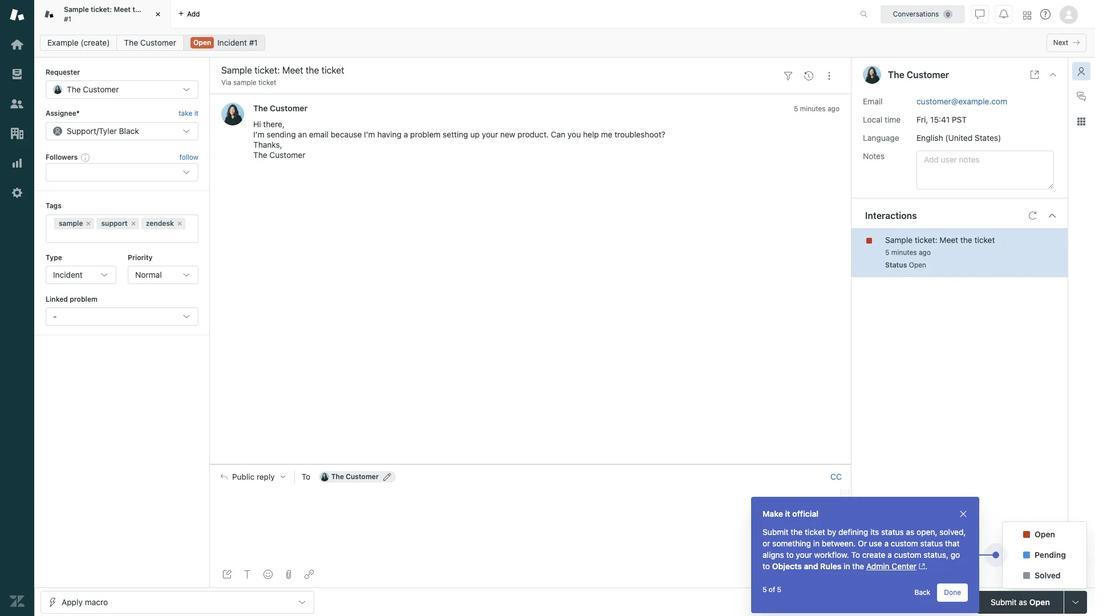 Task type: locate. For each thing, give the bounding box(es) containing it.
via sample ticket
[[221, 78, 276, 87]]

0 vertical spatial in
[[813, 538, 820, 548]]

reporting image
[[10, 156, 25, 171]]

done
[[944, 588, 961, 597]]

in right rules
[[844, 561, 850, 571]]

the inside secondary element
[[124, 38, 138, 47]]

zendesk support image
[[10, 7, 25, 22]]

close image
[[959, 509, 968, 518]]

1 horizontal spatial in
[[844, 561, 850, 571]]

0 horizontal spatial i'm
[[253, 130, 264, 139]]

the inside "sample ticket: meet the ticket #1"
[[132, 5, 143, 14]]

as
[[906, 527, 915, 537], [1019, 597, 1027, 607]]

a
[[404, 130, 408, 139], [884, 538, 889, 548], [888, 550, 892, 560]]

submit right the done button
[[991, 597, 1017, 607]]

1 vertical spatial close image
[[1048, 70, 1057, 79]]

0 horizontal spatial sample
[[64, 5, 89, 14]]

0 horizontal spatial the customer link
[[117, 35, 184, 51]]

customer inside secondary element
[[140, 38, 176, 47]]

the customer right customer@example.com image
[[331, 472, 379, 481]]

official
[[792, 509, 819, 518]]

local time
[[863, 114, 901, 124]]

1 vertical spatial to
[[851, 550, 860, 560]]

ticket: inside sample ticket: meet the ticket 5 minutes ago status open
[[915, 235, 937, 244]]

0 vertical spatial it
[[194, 109, 198, 118]]

close image
[[152, 9, 164, 20], [1048, 70, 1057, 79]]

back button
[[908, 583, 937, 602]]

as left open, in the bottom of the page
[[906, 527, 915, 537]]

your right up
[[482, 130, 498, 139]]

status up status, at the bottom right
[[920, 538, 943, 548]]

sending
[[267, 130, 296, 139]]

0 horizontal spatial 5 minutes ago text field
[[794, 105, 840, 113]]

customers image
[[10, 96, 25, 111]]

incident
[[53, 270, 83, 279]]

#1
[[64, 15, 71, 23]]

the customer link down "sample ticket: meet the ticket #1"
[[117, 35, 184, 51]]

sample
[[64, 5, 89, 14], [885, 235, 913, 244]]

normal
[[135, 270, 162, 279]]

5
[[794, 105, 798, 113], [885, 248, 889, 256], [763, 585, 767, 594], [777, 585, 781, 594]]

0 vertical spatial status
[[881, 527, 904, 537]]

ticket inside sample ticket: meet the ticket 5 minutes ago status open
[[975, 235, 995, 244]]

0 horizontal spatial problem
[[70, 295, 97, 303]]

sample up status
[[885, 235, 913, 244]]

admin image
[[10, 185, 25, 200]]

1 horizontal spatial i'm
[[364, 130, 375, 139]]

get help image
[[1040, 9, 1051, 19]]

ticket: up the (create)
[[91, 5, 112, 14]]

the customer up there,
[[253, 103, 308, 113]]

the customer
[[124, 38, 176, 47], [888, 70, 949, 80], [253, 103, 308, 113], [331, 472, 379, 481]]

priority
[[128, 253, 153, 262]]

0 horizontal spatial as
[[906, 527, 915, 537]]

the customer down "sample ticket: meet the ticket #1"
[[124, 38, 176, 47]]

the inside sample ticket: meet the ticket 5 minutes ago status open
[[960, 235, 972, 244]]

5 minutes ago text field down 'events' icon on the top
[[794, 105, 840, 113]]

1 horizontal spatial to
[[786, 550, 794, 560]]

i'm left 'having'
[[364, 130, 375, 139]]

submit up or
[[763, 527, 789, 537]]

rules
[[820, 561, 842, 571]]

0 horizontal spatial submit
[[763, 527, 789, 537]]

new
[[500, 130, 515, 139]]

1 horizontal spatial to
[[851, 550, 860, 560]]

your inside "submit the ticket by defining its status as open, solved, or something in between. or use a custom status that aligns to your workflow."
[[796, 550, 812, 560]]

1 horizontal spatial status
[[920, 538, 943, 548]]

minutes
[[800, 105, 826, 113], [891, 248, 917, 256]]

1 horizontal spatial ago
[[919, 248, 931, 256]]

hi
[[253, 119, 261, 129]]

.
[[925, 561, 928, 571]]

0 vertical spatial to
[[786, 550, 794, 560]]

2 vertical spatial a
[[888, 550, 892, 560]]

0 vertical spatial problem
[[410, 130, 441, 139]]

a right 'having'
[[404, 130, 408, 139]]

i'm
[[253, 130, 264, 139], [364, 130, 375, 139]]

open inside open link
[[193, 38, 211, 47]]

1 vertical spatial as
[[1019, 597, 1027, 607]]

Subject field
[[219, 63, 776, 77]]

0 horizontal spatial it
[[194, 109, 198, 118]]

1 vertical spatial status
[[920, 538, 943, 548]]

ticket: inside "sample ticket: meet the ticket #1"
[[91, 5, 112, 14]]

take it button
[[179, 108, 198, 120]]

ago inside sample ticket: meet the ticket 5 minutes ago status open
[[919, 248, 931, 256]]

1 horizontal spatial minutes
[[891, 248, 917, 256]]

1 vertical spatial ticket:
[[915, 235, 937, 244]]

1 horizontal spatial submit
[[991, 597, 1017, 607]]

submit
[[763, 527, 789, 537], [991, 597, 1017, 607]]

the
[[124, 38, 138, 47], [888, 70, 904, 80], [253, 103, 268, 113], [253, 150, 267, 160], [331, 472, 344, 481]]

1 vertical spatial a
[[884, 538, 889, 548]]

0 vertical spatial meet
[[114, 5, 131, 14]]

5 minutes ago text field
[[794, 105, 840, 113], [885, 248, 931, 256]]

problem
[[410, 130, 441, 139], [70, 295, 97, 303]]

0 vertical spatial as
[[906, 527, 915, 537]]

via
[[221, 78, 231, 87]]

0 vertical spatial ticket:
[[91, 5, 112, 14]]

the up hi
[[253, 103, 268, 113]]

meet inside sample ticket: meet the ticket 5 minutes ago status open
[[940, 235, 958, 244]]

1 horizontal spatial 5 minutes ago text field
[[885, 248, 931, 256]]

5 inside sample ticket: meet the ticket 5 minutes ago status open
[[885, 248, 889, 256]]

(opens in a new tab) image
[[917, 563, 925, 570]]

edit user image
[[383, 473, 391, 481]]

1 vertical spatial in
[[844, 561, 850, 571]]

back
[[915, 588, 930, 597]]

custom
[[891, 538, 918, 548], [894, 550, 921, 560]]

0 horizontal spatial to
[[763, 561, 770, 571]]

tabs tab list
[[34, 0, 848, 29]]

the customer link up there,
[[253, 103, 308, 113]]

a up admin center
[[888, 550, 892, 560]]

0 vertical spatial the customer link
[[117, 35, 184, 51]]

to create a custom status, go to
[[763, 550, 960, 571]]

sample inside sample ticket: meet the ticket 5 minutes ago status open
[[885, 235, 913, 244]]

open,
[[917, 527, 937, 537]]

submit inside "submit the ticket by defining its status as open, solved, or something in between. or use a custom status that aligns to your workflow."
[[763, 527, 789, 537]]

1 vertical spatial your
[[796, 550, 812, 560]]

or
[[763, 538, 770, 548]]

customer
[[140, 38, 176, 47], [907, 70, 949, 80], [270, 103, 308, 113], [269, 150, 305, 160], [346, 472, 379, 481]]

problem down incident popup button at the left
[[70, 295, 97, 303]]

0 vertical spatial a
[[404, 130, 408, 139]]

i'm down hi
[[253, 130, 264, 139]]

objects
[[772, 561, 802, 571]]

zendesk image
[[10, 594, 25, 609]]

0 vertical spatial your
[[482, 130, 498, 139]]

0 vertical spatial submit
[[763, 527, 789, 537]]

your up and
[[796, 550, 812, 560]]

between.
[[822, 538, 856, 548]]

custom inside "submit the ticket by defining its status as open, solved, or something in between. or use a custom status that aligns to your workflow."
[[891, 538, 918, 548]]

the customer link
[[117, 35, 184, 51], [253, 103, 308, 113]]

0 vertical spatial custom
[[891, 538, 918, 548]]

a inside to create a custom status, go to
[[888, 550, 892, 560]]

the down thanks,
[[253, 150, 267, 160]]

the down "sample ticket: meet the ticket #1"
[[124, 38, 138, 47]]

as left displays possible ticket submission types icon
[[1019, 597, 1027, 607]]

it inside make it official dialog
[[785, 509, 790, 518]]

ticket: down the interactions
[[915, 235, 937, 244]]

english (united states)
[[917, 133, 1001, 142]]

customer down 'sending'
[[269, 150, 305, 160]]

ticket
[[145, 5, 164, 14], [258, 78, 276, 87], [975, 235, 995, 244], [805, 527, 825, 537]]

a inside "submit the ticket by defining its status as open, solved, or something in between. or use a custom status that aligns to your workflow."
[[884, 538, 889, 548]]

1 i'm from the left
[[253, 130, 264, 139]]

fri, 15:41 pst
[[917, 114, 967, 124]]

problem inside hi there, i'm sending an email because i'm having a problem setting up your new product. can you help me troubleshoot? thanks, the customer
[[410, 130, 441, 139]]

0 vertical spatial ago
[[828, 105, 840, 113]]

0 horizontal spatial close image
[[152, 9, 164, 20]]

1 vertical spatial it
[[785, 509, 790, 518]]

sample up #1
[[64, 5, 89, 14]]

1 vertical spatial minutes
[[891, 248, 917, 256]]

to down or
[[851, 550, 860, 560]]

1 vertical spatial the customer link
[[253, 103, 308, 113]]

hi there, i'm sending an email because i'm having a problem setting up your new product. can you help me troubleshoot? thanks, the customer
[[253, 119, 665, 160]]

sample inside "sample ticket: meet the ticket #1"
[[64, 5, 89, 14]]

meet
[[114, 5, 131, 14], [940, 235, 958, 244]]

minutes down 'events' icon on the top
[[800, 105, 826, 113]]

center
[[892, 561, 917, 571]]

1 vertical spatial submit
[[991, 597, 1017, 607]]

to down aligns
[[763, 561, 770, 571]]

add link (cmd k) image
[[305, 570, 314, 579]]

tab
[[34, 0, 171, 29]]

admin center link
[[866, 561, 925, 571]]

having
[[377, 130, 402, 139]]

1 vertical spatial to
[[763, 561, 770, 571]]

0 horizontal spatial meet
[[114, 5, 131, 14]]

meet inside "sample ticket: meet the ticket #1"
[[114, 5, 131, 14]]

open
[[193, 38, 211, 47], [909, 260, 926, 269], [1035, 529, 1055, 539], [1029, 597, 1050, 607]]

meet for sample ticket: meet the ticket #1
[[114, 5, 131, 14]]

close image inside tab
[[152, 9, 164, 20]]

example (create) button
[[40, 35, 117, 51]]

0 horizontal spatial in
[[813, 538, 820, 548]]

in up workflow.
[[813, 538, 820, 548]]

draft mode image
[[222, 570, 232, 579]]

0 horizontal spatial minutes
[[800, 105, 826, 113]]

2 i'm from the left
[[364, 130, 375, 139]]

minutes up status
[[891, 248, 917, 256]]

to
[[786, 550, 794, 560], [763, 561, 770, 571]]

ticket inside "sample ticket: meet the ticket #1"
[[145, 5, 164, 14]]

customer down "sample ticket: meet the ticket #1"
[[140, 38, 176, 47]]

as inside "submit the ticket by defining its status as open, solved, or something in between. or use a custom status that aligns to your workflow."
[[906, 527, 915, 537]]

it inside the take it button
[[194, 109, 198, 118]]

customer context image
[[1077, 67, 1086, 76]]

5 minutes ago text field up status
[[885, 248, 931, 256]]

1 horizontal spatial your
[[796, 550, 812, 560]]

to inside to create a custom status, go to
[[851, 550, 860, 560]]

1 horizontal spatial meet
[[940, 235, 958, 244]]

sample ticket: meet the ticket 5 minutes ago status open
[[885, 235, 995, 269]]

to left customer@example.com image
[[302, 471, 310, 481]]

your
[[482, 130, 498, 139], [796, 550, 812, 560]]

status right its
[[881, 527, 904, 537]]

to down something
[[786, 550, 794, 560]]

0 horizontal spatial your
[[482, 130, 498, 139]]

use
[[869, 538, 882, 548]]

0 vertical spatial close image
[[152, 9, 164, 20]]

that
[[945, 538, 960, 548]]

0 vertical spatial sample
[[64, 5, 89, 14]]

fri,
[[917, 114, 928, 124]]

it right take
[[194, 109, 198, 118]]

0 horizontal spatial to
[[302, 471, 310, 481]]

zendesk products image
[[1023, 11, 1031, 19]]

ticket inside "submit the ticket by defining its status as open, solved, or something in between. or use a custom status that aligns to your workflow."
[[805, 527, 825, 537]]

add attachment image
[[284, 570, 293, 579]]

1 vertical spatial custom
[[894, 550, 921, 560]]

to inside to create a custom status, go to
[[763, 561, 770, 571]]

the inside "submit the ticket by defining its status as open, solved, or something in between. or use a custom status that aligns to your workflow."
[[791, 527, 803, 537]]

can
[[551, 130, 565, 139]]

0 vertical spatial to
[[302, 471, 310, 481]]

to inside "submit the ticket by defining its status as open, solved, or something in between. or use a custom status that aligns to your workflow."
[[786, 550, 794, 560]]

0 horizontal spatial ago
[[828, 105, 840, 113]]

0 vertical spatial minutes
[[800, 105, 826, 113]]

a right use
[[884, 538, 889, 548]]

or
[[858, 538, 867, 548]]

setting
[[443, 130, 468, 139]]

linked problem
[[46, 295, 97, 303]]

avatar image
[[221, 103, 244, 126]]

user image
[[863, 66, 881, 84]]

0 horizontal spatial status
[[881, 527, 904, 537]]

problem left setting
[[410, 130, 441, 139]]

0 horizontal spatial ticket:
[[91, 5, 112, 14]]

1 horizontal spatial sample
[[885, 235, 913, 244]]

1 vertical spatial ago
[[919, 248, 931, 256]]

1 vertical spatial sample
[[885, 235, 913, 244]]

the inside hi there, i'm sending an email because i'm having a problem setting up your new product. can you help me troubleshoot? thanks, the customer
[[253, 150, 267, 160]]

1 vertical spatial meet
[[940, 235, 958, 244]]

1 horizontal spatial it
[[785, 509, 790, 518]]

status
[[881, 527, 904, 537], [920, 538, 943, 548]]

your inside hi there, i'm sending an email because i'm having a problem setting up your new product. can you help me troubleshoot? thanks, the customer
[[482, 130, 498, 139]]

1 horizontal spatial as
[[1019, 597, 1027, 607]]

submit for submit the ticket by defining its status as open, solved, or something in between. or use a custom status that aligns to your workflow.
[[763, 527, 789, 537]]

5 of 5 back
[[763, 585, 930, 597]]

1 horizontal spatial problem
[[410, 130, 441, 139]]

the right customer@example.com image
[[331, 472, 344, 481]]

it right 'make'
[[785, 509, 790, 518]]

1 horizontal spatial ticket:
[[915, 235, 937, 244]]



Task type: describe. For each thing, give the bounding box(es) containing it.
submit as open
[[991, 597, 1050, 607]]

follow
[[179, 153, 198, 161]]

meet for sample ticket: meet the ticket 5 minutes ago status open
[[940, 235, 958, 244]]

apps image
[[1077, 117, 1086, 126]]

open link
[[183, 35, 265, 51]]

aligns
[[763, 550, 784, 560]]

you
[[568, 130, 581, 139]]

email
[[309, 130, 329, 139]]

submit the ticket by defining its status as open, solved, or something in between. or use a custom status that aligns to your workflow.
[[763, 527, 966, 560]]

views image
[[10, 67, 25, 82]]

there,
[[263, 119, 285, 129]]

it for take
[[194, 109, 198, 118]]

its
[[870, 527, 879, 537]]

make it official dialog
[[751, 497, 979, 613]]

of
[[769, 585, 775, 594]]

admin
[[866, 561, 890, 571]]

sample for sample ticket: meet the ticket #1
[[64, 5, 89, 14]]

local
[[863, 114, 883, 124]]

troubleshoot?
[[615, 130, 665, 139]]

an
[[298, 130, 307, 139]]

and
[[804, 561, 818, 571]]

pending
[[1035, 550, 1066, 559]]

Add user notes text field
[[917, 150, 1054, 189]]

secondary element
[[34, 31, 1095, 54]]

(create)
[[81, 38, 110, 47]]

workflow.
[[814, 550, 849, 560]]

the customer inside secondary element
[[124, 38, 176, 47]]

thanks,
[[253, 140, 282, 150]]

take
[[179, 109, 192, 118]]

to for to
[[302, 471, 310, 481]]

organizations image
[[10, 126, 25, 141]]

create
[[862, 550, 886, 560]]

incident button
[[46, 266, 116, 284]]

minutes inside sample ticket: meet the ticket 5 minutes ago status open
[[891, 248, 917, 256]]

0 vertical spatial 5 minutes ago text field
[[794, 105, 840, 113]]

1 vertical spatial problem
[[70, 295, 97, 303]]

type
[[46, 253, 62, 262]]

linked
[[46, 295, 68, 303]]

defining
[[838, 527, 868, 537]]

pst
[[952, 114, 967, 124]]

insert emojis image
[[264, 570, 273, 579]]

format text image
[[243, 570, 252, 579]]

next
[[1053, 38, 1068, 47]]

sample for sample ticket: meet the ticket 5 minutes ago status open
[[885, 235, 913, 244]]

(united
[[945, 133, 973, 142]]

follow button
[[179, 152, 198, 163]]

example
[[47, 38, 78, 47]]

1 vertical spatial 5 minutes ago text field
[[885, 248, 931, 256]]

done button
[[937, 583, 968, 602]]

states)
[[975, 133, 1001, 142]]

the right user image
[[888, 70, 904, 80]]

main element
[[0, 0, 34, 616]]

ticket: for sample ticket: meet the ticket 5 minutes ago status open
[[915, 235, 937, 244]]

up
[[470, 130, 480, 139]]

admin center
[[866, 561, 917, 571]]

notes
[[863, 151, 885, 161]]

1 horizontal spatial the customer link
[[253, 103, 308, 113]]

customer@example.com
[[917, 96, 1007, 106]]

something
[[772, 538, 811, 548]]

sample ticket: meet the ticket #1
[[64, 5, 164, 23]]

take it
[[179, 109, 198, 118]]

the customer up 'fri,'
[[888, 70, 949, 80]]

by
[[827, 527, 836, 537]]

5 minutes ago
[[794, 105, 840, 113]]

conversations
[[893, 9, 939, 18]]

open inside sample ticket: meet the ticket 5 minutes ago status open
[[909, 260, 926, 269]]

cc button
[[830, 471, 842, 482]]

language
[[863, 133, 899, 142]]

email
[[863, 96, 883, 106]]

get started image
[[10, 37, 25, 52]]

view more details image
[[1030, 70, 1039, 79]]

product.
[[518, 130, 549, 139]]

events image
[[804, 71, 813, 80]]

custom inside to create a custom status, go to
[[894, 550, 921, 560]]

normal button
[[128, 266, 198, 284]]

1 horizontal spatial close image
[[1048, 70, 1057, 79]]

sample
[[233, 78, 256, 87]]

submit for submit as open
[[991, 597, 1017, 607]]

english
[[917, 133, 943, 142]]

ticket: for sample ticket: meet the ticket #1
[[91, 5, 112, 14]]

status
[[885, 260, 907, 269]]

because
[[331, 130, 362, 139]]

solved,
[[940, 527, 966, 537]]

displays possible ticket submission types image
[[1071, 597, 1080, 607]]

time
[[885, 114, 901, 124]]

go
[[951, 550, 960, 560]]

status,
[[924, 550, 949, 560]]

me
[[601, 130, 612, 139]]

example (create)
[[47, 38, 110, 47]]

tab containing sample ticket: meet the ticket
[[34, 0, 171, 29]]

help
[[583, 130, 599, 139]]

solved
[[1035, 570, 1061, 580]]

customer up customer@example.com on the top of the page
[[907, 70, 949, 80]]

customer@example.com image
[[320, 472, 329, 481]]

next button
[[1047, 34, 1087, 52]]

a inside hi there, i'm sending an email because i'm having a problem setting up your new product. can you help me troubleshoot? thanks, the customer
[[404, 130, 408, 139]]

customer up there,
[[270, 103, 308, 113]]

to for to create a custom status, go to
[[851, 550, 860, 560]]

cc
[[831, 471, 842, 481]]

make
[[763, 509, 783, 518]]

in inside "submit the ticket by defining its status as open, solved, or something in between. or use a custom status that aligns to your workflow."
[[813, 538, 820, 548]]

make it official
[[763, 509, 819, 518]]

it for make
[[785, 509, 790, 518]]

objects and rules in the
[[772, 561, 866, 571]]

conversations button
[[881, 5, 965, 23]]

interactions
[[865, 210, 917, 220]]

Public reply composer text field
[[216, 489, 837, 513]]

customer inside hi there, i'm sending an email because i'm having a problem setting up your new product. can you help me troubleshoot? thanks, the customer
[[269, 150, 305, 160]]

customer left edit user icon
[[346, 472, 379, 481]]

15:41
[[930, 114, 950, 124]]



Task type: vqa. For each thing, say whether or not it's contained in the screenshot.
'#1' to the left
no



